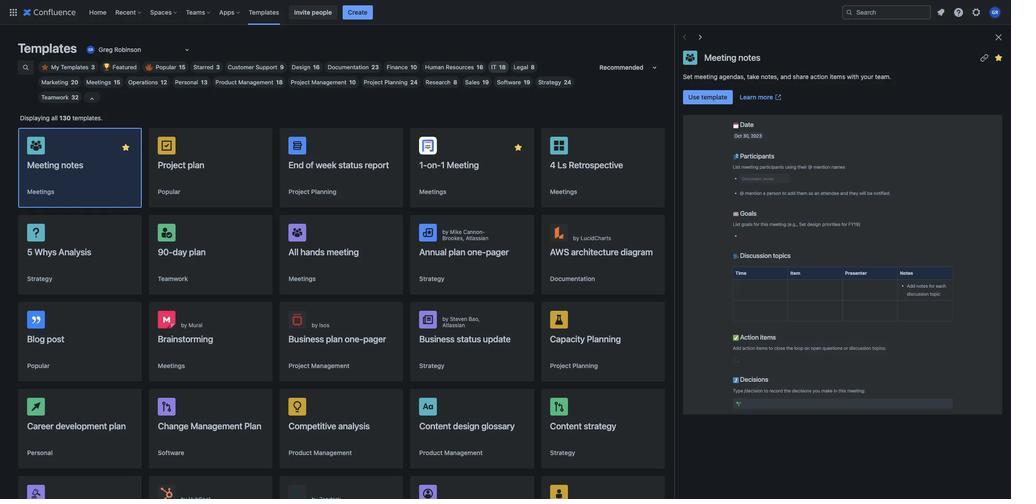 Task type: locate. For each thing, give the bounding box(es) containing it.
1 horizontal spatial documentation
[[550, 275, 595, 283]]

pager for annual plan one-pager
[[486, 247, 509, 257]]

0 horizontal spatial product management
[[289, 450, 352, 457]]

greg robinson
[[99, 46, 141, 53]]

2 product management button from the left
[[420, 449, 483, 458]]

templates up my
[[18, 40, 77, 56]]

by for business status update
[[443, 316, 449, 323]]

unstar meeting notes image
[[121, 142, 131, 153]]

teamwork for teamwork 32
[[41, 94, 69, 101]]

0 horizontal spatial atlassian
[[443, 322, 465, 329]]

2 product management from the left
[[420, 450, 483, 457]]

1 horizontal spatial personal
[[175, 79, 198, 86]]

product management down the design
[[420, 450, 483, 457]]

fewer categories image
[[87, 94, 97, 105]]

by left isos
[[312, 322, 318, 329]]

0 horizontal spatial software
[[158, 450, 184, 457]]

0 horizontal spatial meeting notes
[[27, 160, 83, 170]]

one- for business
[[345, 334, 363, 345]]

help icon image
[[954, 7, 965, 18]]

0 horizontal spatial content
[[420, 422, 451, 432]]

strategy button for business
[[420, 362, 445, 371]]

search image
[[846, 9, 853, 16]]

strategy down annual
[[420, 275, 445, 283]]

0 vertical spatial pager
[[486, 247, 509, 257]]

0 horizontal spatial product management button
[[289, 449, 352, 458]]

hands
[[301, 247, 325, 257]]

1 horizontal spatial 3
[[216, 64, 220, 71]]

0 horizontal spatial 16
[[313, 64, 320, 71]]

strategy
[[539, 79, 562, 86], [27, 275, 52, 283], [420, 275, 445, 283], [420, 362, 445, 370], [550, 450, 576, 457]]

unstar 1-on-1 meeting image
[[513, 142, 524, 153]]

research
[[426, 79, 451, 86]]

business down by isos
[[289, 334, 324, 345]]

1 vertical spatial popular
[[158, 188, 180, 196]]

1 vertical spatial popular button
[[27, 362, 50, 371]]

2 horizontal spatial meeting
[[705, 52, 737, 62]]

meetings for all hands meeting
[[289, 275, 316, 283]]

sales
[[465, 79, 480, 86]]

software down it 18 at top
[[497, 79, 521, 86]]

meeting
[[705, 52, 737, 62], [27, 160, 59, 170], [447, 160, 479, 170]]

0 horizontal spatial personal
[[27, 450, 53, 457]]

end
[[289, 160, 304, 170]]

meetings
[[86, 79, 111, 86], [27, 188, 54, 196], [420, 188, 447, 196], [550, 188, 578, 196], [289, 275, 316, 283], [158, 362, 185, 370]]

3
[[91, 64, 95, 71], [216, 64, 220, 71]]

1 vertical spatial meeting notes
[[27, 160, 83, 170]]

18
[[499, 64, 506, 71], [276, 79, 283, 86]]

meetings button for 4
[[550, 188, 578, 197]]

0 horizontal spatial 10
[[349, 79, 356, 86]]

content design glossary
[[420, 422, 515, 432]]

1 horizontal spatial pager
[[486, 247, 509, 257]]

strategy for content strategy
[[550, 450, 576, 457]]

of
[[306, 160, 314, 170]]

content strategy
[[550, 422, 617, 432]]

product management button
[[289, 449, 352, 458], [420, 449, 483, 458]]

teamwork down marketing
[[41, 94, 69, 101]]

1 horizontal spatial meeting notes
[[705, 52, 761, 62]]

popular button
[[158, 188, 180, 197], [27, 362, 50, 371]]

1 horizontal spatial atlassian
[[466, 235, 489, 242]]

0 horizontal spatial documentation
[[328, 64, 369, 71]]

teamwork down day
[[158, 275, 188, 283]]

content left the design
[[420, 422, 451, 432]]

0 horizontal spatial status
[[339, 160, 363, 170]]

1 3 from the left
[[91, 64, 95, 71]]

documentation down aws
[[550, 275, 595, 283]]

atlassian
[[466, 235, 489, 242], [443, 322, 465, 329]]

0 vertical spatial 8
[[531, 64, 535, 71]]

strategy button
[[27, 275, 52, 284], [420, 275, 445, 284], [420, 362, 445, 371], [550, 449, 576, 458]]

1 horizontal spatial 18
[[499, 64, 506, 71]]

capacity planning
[[550, 334, 621, 345]]

meetings button for meeting
[[27, 188, 54, 197]]

product for content design glossary
[[420, 450, 443, 457]]

0 horizontal spatial product
[[216, 79, 237, 86]]

5
[[27, 247, 32, 257]]

management
[[238, 79, 274, 86], [312, 79, 347, 86], [311, 362, 350, 370], [191, 422, 243, 432], [314, 450, 352, 457], [445, 450, 483, 457]]

23
[[372, 64, 379, 71]]

2 horizontal spatial product
[[420, 450, 443, 457]]

1 vertical spatial 10
[[349, 79, 356, 86]]

planning
[[385, 79, 408, 86], [311, 188, 337, 196], [587, 334, 621, 345], [573, 362, 598, 370]]

1 vertical spatial meeting
[[327, 247, 359, 257]]

1 horizontal spatial one-
[[468, 247, 486, 257]]

0 horizontal spatial pager
[[363, 334, 386, 345]]

16 left it
[[477, 64, 484, 71]]

8 right legal
[[531, 64, 535, 71]]

status down by steven bao, atlassian
[[457, 334, 481, 345]]

teamwork for teamwork
[[158, 275, 188, 283]]

1 horizontal spatial popular button
[[158, 188, 180, 197]]

invite
[[294, 8, 310, 16]]

1 content from the left
[[420, 422, 451, 432]]

strategy for business status update
[[420, 362, 445, 370]]

4 ls retrospective
[[550, 160, 624, 170]]

0 horizontal spatial 3
[[91, 64, 95, 71]]

settings icon image
[[972, 7, 982, 18]]

pager for business plan one-pager
[[363, 334, 386, 345]]

0 horizontal spatial 8
[[454, 79, 457, 86]]

None text field
[[85, 45, 87, 54]]

learn
[[740, 93, 757, 101]]

strategy button down whys
[[27, 275, 52, 284]]

project inside button
[[289, 362, 310, 370]]

teamwork
[[41, 94, 69, 101], [158, 275, 188, 283]]

starred 3
[[194, 64, 220, 71]]

one- down cannon-
[[468, 247, 486, 257]]

8 for legal 8
[[531, 64, 535, 71]]

1 vertical spatial documentation
[[550, 275, 595, 283]]

0 horizontal spatial popular button
[[27, 362, 50, 371]]

project planning for planning
[[550, 362, 598, 370]]

1 vertical spatial one-
[[345, 334, 363, 345]]

product management button down competitive
[[289, 449, 352, 458]]

1 horizontal spatial product management button
[[420, 449, 483, 458]]

1 vertical spatial personal
[[27, 450, 53, 457]]

0 horizontal spatial 15
[[114, 79, 120, 86]]

15
[[179, 64, 186, 71], [114, 79, 120, 86]]

1 vertical spatial 15
[[114, 79, 120, 86]]

0 horizontal spatial 24
[[411, 79, 418, 86]]

1 horizontal spatial teamwork
[[158, 275, 188, 283]]

operations 12
[[128, 79, 167, 86]]

personal 13
[[175, 79, 208, 86]]

templates right apps popup button
[[249, 8, 279, 16]]

atlassian up the annual plan one-pager
[[466, 235, 489, 242]]

10 down the documentation 23
[[349, 79, 356, 86]]

project planning for of
[[289, 188, 337, 196]]

1 horizontal spatial business
[[420, 334, 455, 345]]

1 horizontal spatial 16
[[477, 64, 484, 71]]

use template button
[[683, 90, 733, 105]]

18 right it
[[499, 64, 506, 71]]

meetings for meeting notes
[[27, 188, 54, 196]]

1 product management from the left
[[289, 450, 352, 457]]

0 horizontal spatial business
[[289, 334, 324, 345]]

0 horizontal spatial one-
[[345, 334, 363, 345]]

19 down legal 8
[[524, 79, 531, 86]]

software down change at the bottom of the page
[[158, 450, 184, 457]]

0 vertical spatial 18
[[499, 64, 506, 71]]

strategy for 5 whys analysis
[[27, 275, 52, 283]]

0 vertical spatial popular button
[[158, 188, 180, 197]]

strategy down business status update
[[420, 362, 445, 370]]

popular button for blog
[[27, 362, 50, 371]]

strategy down content strategy
[[550, 450, 576, 457]]

1 product management button from the left
[[289, 449, 352, 458]]

0 vertical spatial meeting
[[695, 73, 718, 80]]

popular up 12
[[156, 64, 176, 71]]

product management button down the design
[[420, 449, 483, 458]]

strategy button down annual
[[420, 275, 445, 284]]

1 horizontal spatial notes
[[739, 52, 761, 62]]

0 horizontal spatial project planning
[[289, 188, 337, 196]]

human
[[425, 64, 444, 71]]

8 down human resources 16 at left
[[454, 79, 457, 86]]

by inside by mike cannon- brookes, atlassian
[[443, 229, 449, 236]]

capacity
[[550, 334, 585, 345]]

18 down "9"
[[276, 79, 283, 86]]

by left steven
[[443, 316, 449, 323]]

project planning 24
[[364, 79, 418, 86]]

business plan one-pager
[[289, 334, 386, 345]]

documentation for documentation
[[550, 275, 595, 283]]

templates up 20
[[61, 64, 89, 71]]

product management button for competitive
[[289, 449, 352, 458]]

atlassian inside by steven bao, atlassian
[[443, 322, 465, 329]]

templates.
[[73, 114, 103, 122]]

1 business from the left
[[289, 334, 324, 345]]

meetings for 4 ls retrospective
[[550, 188, 578, 196]]

Search field
[[843, 5, 932, 19]]

by left the mike
[[443, 229, 449, 236]]

project planning down of
[[289, 188, 337, 196]]

templates
[[249, 8, 279, 16], [18, 40, 77, 56], [61, 64, 89, 71]]

atlassian up business status update
[[443, 322, 465, 329]]

mural
[[189, 322, 203, 329]]

19 right sales
[[483, 79, 489, 86]]

0 horizontal spatial teamwork
[[41, 94, 69, 101]]

end of week status report
[[289, 160, 389, 170]]

product
[[216, 79, 237, 86], [289, 450, 312, 457], [420, 450, 443, 457]]

15 up personal 13
[[179, 64, 186, 71]]

starred
[[194, 64, 214, 71]]

project plan
[[158, 160, 205, 170]]

15 down featured button
[[114, 79, 120, 86]]

3 up meetings 15
[[91, 64, 95, 71]]

appswitcher icon image
[[8, 7, 19, 18]]

1 horizontal spatial project planning
[[550, 362, 598, 370]]

create
[[348, 8, 368, 16]]

documentation for documentation 23
[[328, 64, 369, 71]]

strategy down whys
[[27, 275, 52, 283]]

1 vertical spatial project planning
[[550, 362, 598, 370]]

0 horizontal spatial meeting
[[327, 247, 359, 257]]

one-
[[468, 247, 486, 257], [345, 334, 363, 345]]

project planning button
[[289, 188, 337, 197], [550, 362, 598, 371]]

1 horizontal spatial product
[[289, 450, 312, 457]]

0 vertical spatial one-
[[468, 247, 486, 257]]

1 vertical spatial teamwork
[[158, 275, 188, 283]]

1 horizontal spatial 15
[[179, 64, 186, 71]]

2 vertical spatial popular
[[27, 362, 50, 370]]

19
[[483, 79, 489, 86], [524, 79, 531, 86]]

popular button down blog
[[27, 362, 50, 371]]

confluence image
[[23, 7, 76, 18], [23, 7, 76, 18]]

0 horizontal spatial project planning button
[[289, 188, 337, 197]]

strategy right 'software 19' at top
[[539, 79, 562, 86]]

strategy button for annual
[[420, 275, 445, 284]]

business down steven
[[420, 334, 455, 345]]

use template
[[689, 93, 728, 101]]

personal down "career"
[[27, 450, 53, 457]]

1 horizontal spatial software
[[497, 79, 521, 86]]

meeting right set
[[695, 73, 718, 80]]

0 vertical spatial project planning button
[[289, 188, 337, 197]]

plan for project plan
[[188, 160, 205, 170]]

action
[[811, 73, 829, 80]]

1 vertical spatial pager
[[363, 334, 386, 345]]

it
[[492, 64, 497, 71]]

3 right starred
[[216, 64, 220, 71]]

meeting right hands
[[327, 247, 359, 257]]

20
[[71, 79, 78, 86]]

0 vertical spatial personal
[[175, 79, 198, 86]]

1 vertical spatial notes
[[61, 160, 83, 170]]

1 vertical spatial software
[[158, 450, 184, 457]]

popular down blog
[[27, 362, 50, 370]]

2 3 from the left
[[216, 64, 220, 71]]

0 vertical spatial software
[[497, 79, 521, 86]]

team.
[[876, 73, 892, 80]]

2 content from the left
[[550, 422, 582, 432]]

project planning
[[289, 188, 337, 196], [550, 362, 598, 370]]

project planning button down the capacity
[[550, 362, 598, 371]]

meetings 15
[[86, 79, 120, 86]]

business status update
[[420, 334, 511, 345]]

2 19 from the left
[[524, 79, 531, 86]]

finance 10
[[387, 64, 417, 71]]

management down business plan one-pager
[[311, 362, 350, 370]]

next template image
[[695, 32, 706, 43]]

management left plan
[[191, 422, 243, 432]]

1 horizontal spatial 8
[[531, 64, 535, 71]]

1 19 from the left
[[483, 79, 489, 86]]

aws architecture diagram
[[550, 247, 653, 257]]

bao,
[[469, 316, 480, 323]]

1 vertical spatial 18
[[276, 79, 283, 86]]

0 vertical spatial atlassian
[[466, 235, 489, 242]]

1 vertical spatial 8
[[454, 79, 457, 86]]

home
[[89, 8, 107, 16]]

1 horizontal spatial 24
[[564, 79, 572, 86]]

1 vertical spatial project planning button
[[550, 362, 598, 371]]

diagram
[[621, 247, 653, 257]]

annual
[[420, 247, 447, 257]]

popular for blog post
[[27, 362, 50, 370]]

16 right design
[[313, 64, 320, 71]]

0 horizontal spatial 19
[[483, 79, 489, 86]]

career development plan
[[27, 422, 126, 432]]

popular button down project plan
[[158, 188, 180, 197]]

1 horizontal spatial content
[[550, 422, 582, 432]]

0 vertical spatial documentation
[[328, 64, 369, 71]]

human resources 16
[[425, 64, 484, 71]]

personal left 13
[[175, 79, 198, 86]]

by left mural
[[181, 322, 187, 329]]

0 vertical spatial templates
[[249, 8, 279, 16]]

12
[[161, 79, 167, 86]]

content left strategy
[[550, 422, 582, 432]]

displaying all 130 templates.
[[20, 114, 103, 122]]

featured
[[113, 64, 137, 71]]

annual plan one-pager
[[420, 247, 509, 257]]

strategy
[[584, 422, 617, 432]]

0 vertical spatial project planning
[[289, 188, 337, 196]]

by
[[443, 229, 449, 236], [573, 235, 580, 242], [443, 316, 449, 323], [181, 322, 187, 329], [312, 322, 318, 329]]

research 8
[[426, 79, 457, 86]]

project planning button down of
[[289, 188, 337, 197]]

0 vertical spatial 10
[[411, 64, 417, 71]]

share link image
[[980, 52, 990, 63]]

documentation left 23
[[328, 64, 369, 71]]

notification icon image
[[936, 7, 947, 18]]

personal for personal
[[27, 450, 53, 457]]

product for competitive analysis
[[289, 450, 312, 457]]

1 vertical spatial atlassian
[[443, 322, 465, 329]]

personal for personal 13
[[175, 79, 198, 86]]

lucidcharts
[[581, 235, 611, 242]]

by inside by steven bao, atlassian
[[443, 316, 449, 323]]

recent button
[[113, 5, 145, 19]]

content for content design glossary
[[420, 422, 451, 432]]

banner
[[0, 0, 1012, 25]]

10 right finance
[[411, 64, 417, 71]]

project planning down the capacity
[[550, 362, 598, 370]]

your
[[861, 73, 874, 80]]

0 vertical spatial teamwork
[[41, 94, 69, 101]]

strategy button down content strategy
[[550, 449, 576, 458]]

0 vertical spatial notes
[[739, 52, 761, 62]]

status
[[339, 160, 363, 170], [457, 334, 481, 345]]

1 horizontal spatial meeting
[[695, 73, 718, 80]]

2 business from the left
[[420, 334, 455, 345]]

product management
[[289, 450, 352, 457], [420, 450, 483, 457]]

by for annual plan one-pager
[[443, 229, 449, 236]]

1 horizontal spatial project planning button
[[550, 362, 598, 371]]

meetings for 1-on-1 meeting
[[420, 188, 447, 196]]

popular down project plan
[[158, 188, 180, 196]]

plan for business plan one-pager
[[326, 334, 343, 345]]

1 horizontal spatial product management
[[420, 450, 483, 457]]

2 vertical spatial templates
[[61, 64, 89, 71]]

1 horizontal spatial 19
[[524, 79, 531, 86]]

1 horizontal spatial 10
[[411, 64, 417, 71]]

strategy button down business status update
[[420, 362, 445, 371]]

1 vertical spatial status
[[457, 334, 481, 345]]

by left lucidcharts
[[573, 235, 580, 242]]

status right week
[[339, 160, 363, 170]]

one- up project management
[[345, 334, 363, 345]]

product management down competitive
[[289, 450, 352, 457]]



Task type: describe. For each thing, give the bounding box(es) containing it.
by mike cannon- brookes, atlassian
[[443, 229, 489, 242]]

banner containing home
[[0, 0, 1012, 25]]

planning down finance
[[385, 79, 408, 86]]

planning down week
[[311, 188, 337, 196]]

1-
[[420, 160, 427, 170]]

spaces
[[150, 8, 172, 16]]

management down competitive analysis at left
[[314, 450, 352, 457]]

documentation button
[[550, 275, 595, 284]]

blog
[[27, 334, 45, 345]]

apps
[[219, 8, 235, 16]]

retrospective
[[569, 160, 624, 170]]

marketing 20
[[41, 79, 78, 86]]

0 vertical spatial popular
[[156, 64, 176, 71]]

previous template image
[[679, 32, 690, 43]]

competitive
[[289, 422, 336, 432]]

0 vertical spatial status
[[339, 160, 363, 170]]

planning down capacity planning
[[573, 362, 598, 370]]

strategy 24
[[539, 79, 572, 86]]

management down the design
[[445, 450, 483, 457]]

0 horizontal spatial 18
[[276, 79, 283, 86]]

resources
[[446, 64, 474, 71]]

isos
[[319, 322, 330, 329]]

atlassian inside by mike cannon- brookes, atlassian
[[466, 235, 489, 242]]

project planning button for of
[[289, 188, 337, 197]]

open image
[[182, 44, 193, 55]]

strategy button for content
[[550, 449, 576, 458]]

0 horizontal spatial meeting
[[27, 160, 59, 170]]

software for software
[[158, 450, 184, 457]]

and
[[781, 73, 792, 80]]

product management for content
[[420, 450, 483, 457]]

32
[[71, 94, 79, 101]]

by steven bao, atlassian
[[443, 316, 480, 329]]

recent
[[115, 8, 136, 16]]

post
[[47, 334, 64, 345]]

8 for research 8
[[454, 79, 457, 86]]

unstar meeting notes image
[[994, 52, 1005, 63]]

take
[[748, 73, 760, 80]]

week
[[316, 160, 337, 170]]

19 for sales 19
[[483, 79, 489, 86]]

planning right the capacity
[[587, 334, 621, 345]]

1 24 from the left
[[411, 79, 418, 86]]

ls
[[558, 160, 567, 170]]

product management for competitive
[[289, 450, 352, 457]]

update
[[483, 334, 511, 345]]

analysis
[[338, 422, 370, 432]]

global element
[[5, 0, 841, 25]]

software 19
[[497, 79, 531, 86]]

career
[[27, 422, 54, 432]]

invite people button
[[289, 5, 337, 19]]

90-
[[158, 247, 173, 257]]

business for business status update
[[420, 334, 455, 345]]

displaying
[[20, 114, 50, 122]]

recommended button
[[594, 60, 666, 75]]

business for business plan one-pager
[[289, 334, 324, 345]]

19 for software 19
[[524, 79, 531, 86]]

all hands meeting
[[289, 247, 359, 257]]

meetings button for 1-
[[420, 188, 447, 197]]

plan for annual plan one-pager
[[449, 247, 466, 257]]

content for content strategy
[[550, 422, 582, 432]]

popular button for project
[[158, 188, 180, 197]]

change
[[158, 422, 189, 432]]

project planning button for planning
[[550, 362, 598, 371]]

change management plan
[[158, 422, 262, 432]]

by for aws architecture diagram
[[573, 235, 580, 242]]

by for brainstorming
[[181, 322, 187, 329]]

analysis
[[59, 247, 91, 257]]

robinson
[[114, 46, 141, 53]]

mike
[[450, 229, 462, 236]]

meetings button for all
[[289, 275, 316, 284]]

by mural
[[181, 322, 203, 329]]

product management button for content
[[420, 449, 483, 458]]

people
[[312, 8, 332, 16]]

0 horizontal spatial notes
[[61, 160, 83, 170]]

4
[[550, 160, 556, 170]]

by for business plan one-pager
[[312, 322, 318, 329]]

management down customer support 9
[[238, 79, 274, 86]]

design
[[292, 64, 311, 71]]

share
[[793, 73, 809, 80]]

1 horizontal spatial status
[[457, 334, 481, 345]]

strategy for annual plan one-pager
[[420, 275, 445, 283]]

items
[[830, 73, 846, 80]]

meetings for brainstorming
[[158, 362, 185, 370]]

learn more
[[740, 93, 774, 101]]

spaces button
[[148, 5, 181, 19]]

agendas,
[[720, 73, 746, 80]]

customer support 9
[[228, 64, 284, 71]]

recommended
[[600, 64, 644, 71]]

design 16
[[292, 64, 320, 71]]

by isos
[[312, 322, 330, 329]]

1
[[441, 160, 445, 170]]

strategy button for 5
[[27, 275, 52, 284]]

product management 18
[[216, 79, 283, 86]]

sales 19
[[465, 79, 489, 86]]

brainstorming
[[158, 334, 213, 345]]

glossary
[[482, 422, 515, 432]]

close image
[[994, 32, 1005, 43]]

blog post
[[27, 334, 64, 345]]

templates link
[[246, 5, 282, 19]]

all
[[51, 114, 58, 122]]

use
[[689, 93, 700, 101]]

my templates
[[51, 64, 89, 71]]

teams button
[[183, 5, 214, 19]]

open search bar image
[[22, 64, 29, 71]]

home link
[[86, 5, 109, 19]]

software for software 19
[[497, 79, 521, 86]]

templates inside global element
[[249, 8, 279, 16]]

more
[[758, 93, 774, 101]]

cannon-
[[464, 229, 485, 236]]

project management 10
[[291, 79, 356, 86]]

5 whys analysis
[[27, 247, 91, 257]]

1 vertical spatial templates
[[18, 40, 77, 56]]

popular for project plan
[[158, 188, 180, 196]]

create link
[[343, 5, 373, 19]]

Document owner field
[[741, 175, 789, 183]]

management down design 16 in the top of the page
[[312, 79, 347, 86]]

support
[[256, 64, 277, 71]]

it 18
[[492, 64, 506, 71]]

operations
[[128, 79, 158, 86]]

featured button
[[100, 61, 141, 73]]

learn more link
[[735, 90, 788, 105]]

architecture
[[571, 247, 619, 257]]

documentation 23
[[328, 64, 379, 71]]

2 24 from the left
[[564, 79, 572, 86]]

set meeting agendas, take notes, and share action items with your team.
[[683, 73, 892, 80]]

all
[[289, 247, 299, 257]]

13
[[201, 79, 208, 86]]

0 vertical spatial meeting notes
[[705, 52, 761, 62]]

management inside button
[[311, 362, 350, 370]]

day
[[173, 247, 187, 257]]

design
[[453, 422, 480, 432]]

one- for annual
[[468, 247, 486, 257]]

brookes,
[[443, 235, 465, 242]]

steven
[[450, 316, 467, 323]]

2 16 from the left
[[477, 64, 484, 71]]

1 16 from the left
[[313, 64, 320, 71]]

1 horizontal spatial meeting
[[447, 160, 479, 170]]

0 vertical spatial 15
[[179, 64, 186, 71]]

9
[[280, 64, 284, 71]]



Task type: vqa. For each thing, say whether or not it's contained in the screenshot.
Am
no



